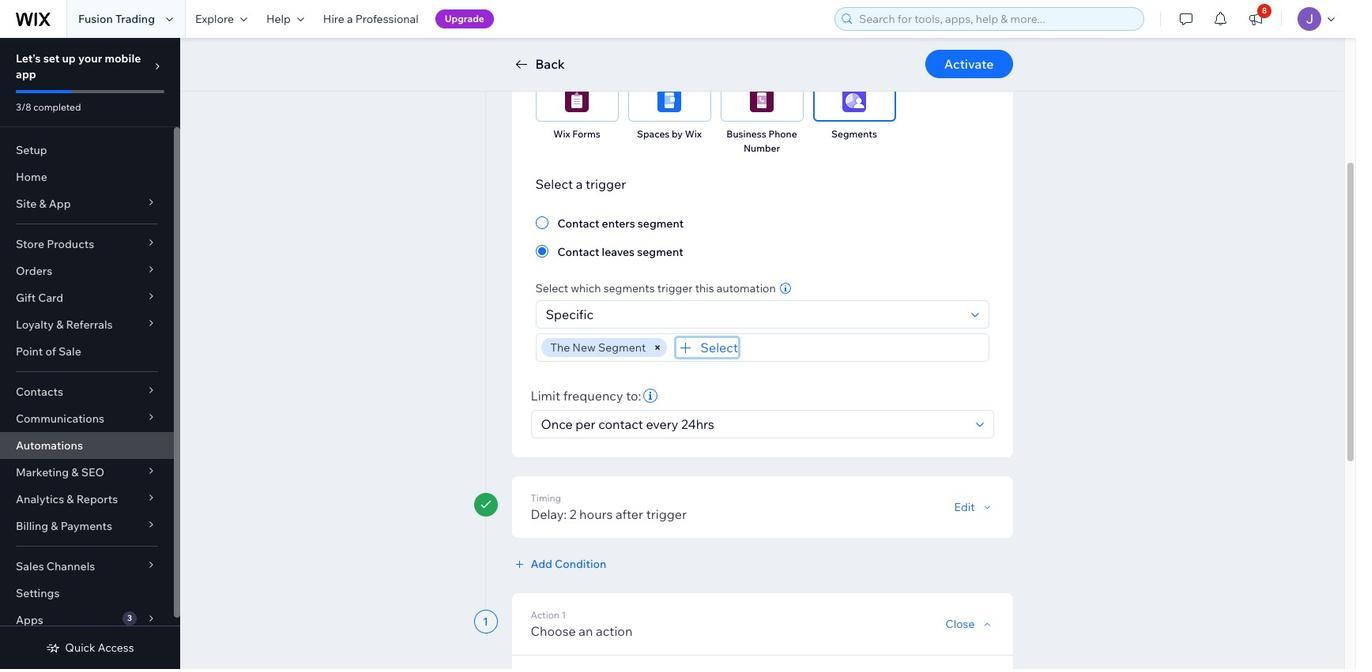 Task type: locate. For each thing, give the bounding box(es) containing it.
store
[[16, 237, 44, 251]]

trigger up enters
[[586, 176, 626, 192]]

store products button
[[0, 231, 174, 258]]

& left seo
[[71, 466, 79, 480]]

1 horizontal spatial 1
[[562, 610, 566, 621]]

a inside hire a professional link
[[347, 12, 353, 26]]

& left chat
[[946, 47, 952, 59]]

billing & payments button
[[0, 513, 174, 540]]

site & app button
[[0, 191, 174, 217]]

mobile
[[105, 51, 141, 66]]

3/8 completed
[[16, 101, 81, 113]]

None field
[[536, 411, 971, 438]]

automations
[[16, 439, 83, 453]]

home link
[[0, 164, 174, 191]]

select which segments trigger this automation
[[536, 281, 776, 296]]

&
[[946, 47, 952, 59], [39, 197, 46, 211], [56, 318, 64, 332], [71, 466, 79, 480], [67, 493, 74, 507], [51, 519, 58, 534]]

1 vertical spatial select
[[536, 281, 569, 296]]

enters
[[602, 217, 635, 231]]

limit
[[531, 388, 561, 404]]

back
[[536, 56, 565, 72]]

an
[[579, 624, 593, 640]]

1 horizontal spatial a
[[576, 176, 583, 192]]

select left which
[[536, 281, 569, 296]]

loyalty & referrals button
[[0, 312, 174, 338]]

category image up the business at top right
[[750, 89, 774, 112]]

1 vertical spatial a
[[576, 176, 583, 192]]

trigger
[[586, 176, 626, 192], [658, 281, 693, 296], [646, 507, 687, 523]]

option group
[[536, 213, 989, 261]]

contacts
[[16, 385, 63, 399]]

2 horizontal spatial category image
[[843, 89, 867, 112]]

action
[[531, 610, 560, 621]]

trigger inside timing delay: 2 hours after trigger
[[646, 507, 687, 523]]

hire
[[323, 12, 345, 26]]

gift card button
[[0, 285, 174, 312]]

1 horizontal spatial category image
[[750, 89, 774, 112]]

category image
[[565, 89, 589, 112], [750, 89, 774, 112], [843, 89, 867, 112]]

timing delay: 2 hours after trigger
[[531, 493, 687, 523]]

business phone number
[[727, 128, 798, 154]]

trigger left this
[[658, 281, 693, 296]]

select
[[536, 176, 573, 192], [536, 281, 569, 296], [701, 340, 738, 356]]

marketing & seo
[[16, 466, 104, 480]]

orders
[[16, 264, 52, 278]]

add condition
[[531, 557, 607, 572]]

segment right enters
[[638, 217, 684, 231]]

0 vertical spatial a
[[347, 12, 353, 26]]

2 wix from the left
[[685, 128, 702, 140]]

contact for contact leaves segment
[[558, 245, 600, 259]]

contact down select a trigger
[[558, 217, 600, 231]]

forms
[[573, 128, 601, 140]]

segment
[[638, 217, 684, 231], [637, 245, 684, 259]]

2 vertical spatial select
[[701, 340, 738, 356]]

2 vertical spatial trigger
[[646, 507, 687, 523]]

wix forms
[[554, 128, 601, 140]]

phone
[[769, 128, 798, 140]]

segment for contact leaves segment
[[637, 245, 684, 259]]

& right loyalty
[[56, 318, 64, 332]]

2 segment from the top
[[637, 245, 684, 259]]

loyalty
[[16, 318, 54, 332]]

0 horizontal spatial wix
[[554, 128, 571, 140]]

3
[[127, 614, 132, 624]]

app
[[16, 67, 36, 81]]

contact up which
[[558, 245, 600, 259]]

store products
[[16, 237, 94, 251]]

0 vertical spatial trigger
[[586, 176, 626, 192]]

& right "billing"
[[51, 519, 58, 534]]

action
[[596, 624, 633, 640]]

contact leaves segment
[[558, 245, 684, 259]]

wix
[[554, 128, 571, 140], [685, 128, 702, 140]]

& inside "popup button"
[[51, 519, 58, 534]]

& inside popup button
[[56, 318, 64, 332]]

condition
[[555, 557, 607, 572]]

& inside dropdown button
[[67, 493, 74, 507]]

category image up wix forms
[[565, 89, 589, 112]]

1 left action
[[483, 615, 489, 629]]

2 contact from the top
[[558, 245, 600, 259]]

sales
[[16, 560, 44, 574]]

& left reports
[[67, 493, 74, 507]]

1 category image from the left
[[565, 89, 589, 112]]

& right site
[[39, 197, 46, 211]]

0 horizontal spatial category image
[[565, 89, 589, 112]]

hire a professional
[[323, 12, 419, 26]]

segment for contact enters segment
[[638, 217, 684, 231]]

1 vertical spatial segment
[[637, 245, 684, 259]]

quick
[[65, 641, 95, 655]]

app
[[49, 197, 71, 211]]

payments
[[61, 519, 112, 534]]

channels
[[47, 560, 95, 574]]

a down wix forms
[[576, 176, 583, 192]]

0 vertical spatial contact
[[558, 217, 600, 231]]

0 vertical spatial segment
[[638, 217, 684, 231]]

category image up segments
[[843, 89, 867, 112]]

setup
[[16, 143, 47, 157]]

fusion trading
[[78, 12, 155, 26]]

segment up "select which segments trigger this automation" on the top of page
[[637, 245, 684, 259]]

add condition button
[[512, 557, 607, 572]]

wix right by
[[685, 128, 702, 140]]

0 vertical spatial select
[[536, 176, 573, 192]]

hire a professional link
[[314, 0, 428, 38]]

your
[[78, 51, 102, 66]]

settings
[[16, 587, 60, 601]]

1 segment from the top
[[638, 217, 684, 231]]

select down wix forms
[[536, 176, 573, 192]]

professional
[[356, 12, 419, 26]]

access
[[98, 641, 134, 655]]

quotes
[[573, 47, 606, 59]]

chat
[[954, 47, 976, 59]]

let's
[[16, 51, 41, 66]]

hours
[[580, 507, 613, 523]]

select down the select which segments trigger this automation field
[[701, 340, 738, 356]]

& for marketing
[[71, 466, 79, 480]]

trigger right after on the left of page
[[646, 507, 687, 523]]

inbox
[[919, 47, 944, 59]]

leaves
[[602, 245, 635, 259]]

1 right action
[[562, 610, 566, 621]]

1 vertical spatial contact
[[558, 245, 600, 259]]

select inside button
[[701, 340, 738, 356]]

1 contact from the top
[[558, 217, 600, 231]]

1 horizontal spatial wix
[[685, 128, 702, 140]]

site
[[16, 197, 37, 211]]

products
[[47, 237, 94, 251]]

marketing
[[16, 466, 69, 480]]

point of sale link
[[0, 338, 174, 365]]

edit
[[955, 500, 975, 515]]

8
[[1263, 6, 1268, 16]]

a
[[347, 12, 353, 26], [576, 176, 583, 192]]

wix left forms
[[554, 128, 571, 140]]

0 horizontal spatial a
[[347, 12, 353, 26]]

2 category image from the left
[[750, 89, 774, 112]]

limit frequency to:
[[531, 388, 642, 404]]

a right hire
[[347, 12, 353, 26]]

category image for business
[[750, 89, 774, 112]]



Task type: vqa. For each thing, say whether or not it's contained in the screenshot.
automations
yes



Task type: describe. For each thing, give the bounding box(es) containing it.
category image
[[658, 89, 682, 112]]

point of sale
[[16, 345, 81, 359]]

analytics
[[16, 493, 64, 507]]

select for select which segments trigger this automation
[[536, 281, 569, 296]]

price quotes
[[548, 47, 606, 59]]

of
[[45, 345, 56, 359]]

trading
[[115, 12, 155, 26]]

by
[[672, 128, 683, 140]]

point
[[16, 345, 43, 359]]

option group containing contact enters segment
[[536, 213, 989, 261]]

help
[[266, 12, 291, 26]]

quick access
[[65, 641, 134, 655]]

1 wix from the left
[[554, 128, 571, 140]]

sales channels button
[[0, 553, 174, 580]]

segments
[[832, 128, 878, 140]]

close
[[946, 617, 975, 632]]

price
[[548, 47, 571, 59]]

2
[[570, 507, 577, 523]]

gift
[[16, 291, 36, 305]]

edit button
[[955, 500, 994, 515]]

after
[[616, 507, 644, 523]]

explore
[[195, 12, 234, 26]]

activate
[[945, 56, 994, 72]]

business
[[727, 128, 767, 140]]

marketing & seo button
[[0, 459, 174, 486]]

loyalty & referrals
[[16, 318, 113, 332]]

contacts button
[[0, 379, 174, 406]]

select button
[[677, 338, 738, 357]]

upgrade button
[[435, 9, 494, 28]]

gift card
[[16, 291, 63, 305]]

billing
[[16, 519, 48, 534]]

quick access button
[[46, 641, 134, 655]]

inbox & chat
[[919, 47, 976, 59]]

close button
[[946, 617, 994, 632]]

sales channels
[[16, 560, 95, 574]]

upgrade
[[445, 13, 485, 25]]

reports
[[76, 493, 118, 507]]

card
[[38, 291, 63, 305]]

contact for contact enters segment
[[558, 217, 600, 231]]

up
[[62, 51, 76, 66]]

to:
[[626, 388, 642, 404]]

select for select a trigger
[[536, 176, 573, 192]]

spaces
[[637, 128, 670, 140]]

automation
[[717, 281, 776, 296]]

& for analytics
[[67, 493, 74, 507]]

set
[[43, 51, 60, 66]]

add
[[531, 557, 553, 572]]

sale
[[59, 345, 81, 359]]

sidebar element
[[0, 38, 180, 670]]

help button
[[257, 0, 314, 38]]

spaces by wix
[[637, 128, 702, 140]]

timing
[[531, 493, 561, 504]]

orders button
[[0, 258, 174, 285]]

a for select
[[576, 176, 583, 192]]

completed
[[33, 101, 81, 113]]

0 horizontal spatial 1
[[483, 615, 489, 629]]

seo
[[81, 466, 104, 480]]

category image for wix
[[565, 89, 589, 112]]

frequency
[[563, 388, 623, 404]]

1 vertical spatial trigger
[[658, 281, 693, 296]]

analytics & reports
[[16, 493, 118, 507]]

& for site
[[39, 197, 46, 211]]

fusion
[[78, 12, 113, 26]]

communications
[[16, 412, 104, 426]]

a for hire
[[347, 12, 353, 26]]

action 1 choose an action
[[531, 610, 633, 640]]

& for loyalty
[[56, 318, 64, 332]]

apps
[[16, 614, 43, 628]]

settings link
[[0, 580, 174, 607]]

home
[[16, 170, 47, 184]]

choose
[[531, 624, 576, 640]]

delay:
[[531, 507, 567, 523]]

1 inside action 1 choose an action
[[562, 610, 566, 621]]

3/8
[[16, 101, 31, 113]]

Search for tools, apps, help & more... field
[[855, 8, 1139, 30]]

select a trigger
[[536, 176, 626, 192]]

Select which segments trigger this automation field
[[541, 301, 967, 328]]

communications button
[[0, 406, 174, 432]]

analytics & reports button
[[0, 486, 174, 513]]

& for billing
[[51, 519, 58, 534]]

let's set up your mobile app
[[16, 51, 141, 81]]

automations link
[[0, 432, 174, 459]]

setup link
[[0, 137, 174, 164]]

back button
[[512, 55, 565, 74]]

3 category image from the left
[[843, 89, 867, 112]]

number
[[744, 142, 780, 154]]

& for inbox
[[946, 47, 952, 59]]



